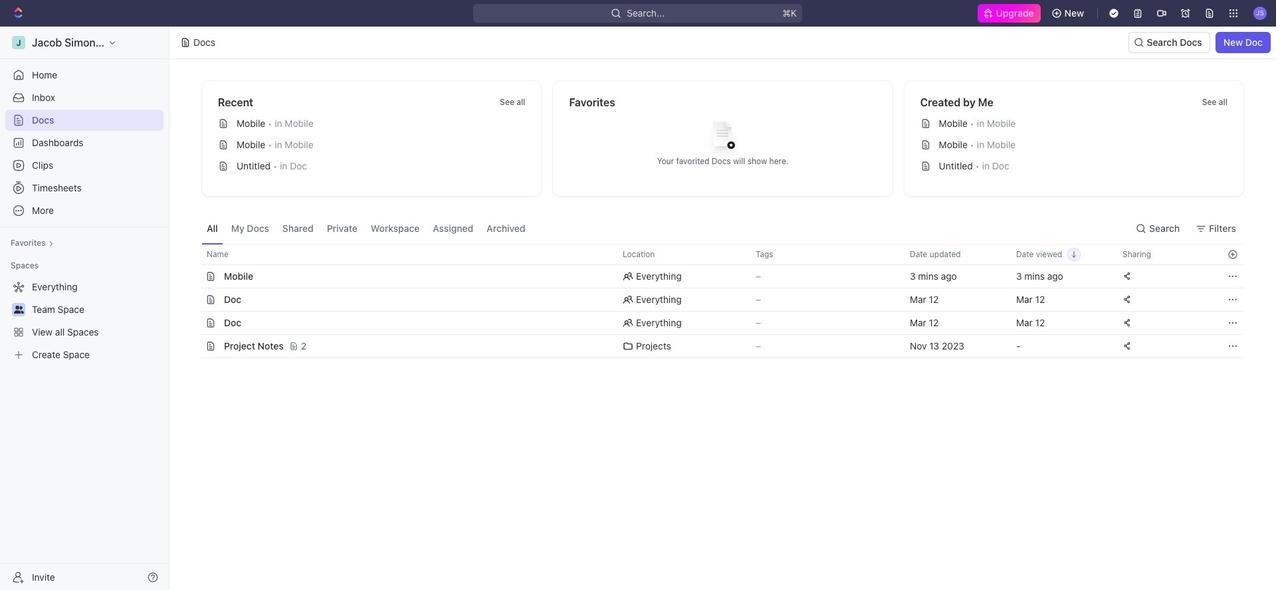 Task type: locate. For each thing, give the bounding box(es) containing it.
table
[[187, 244, 1245, 358]]

tree
[[5, 277, 164, 366]]

sidebar navigation
[[0, 27, 172, 590]]

jacob simon's workspace, , element
[[12, 36, 25, 49]]

2 row from the top
[[187, 265, 1245, 289]]

1 row from the top
[[187, 244, 1245, 265]]

tab list
[[201, 213, 531, 244]]

row
[[187, 244, 1245, 265], [187, 265, 1245, 289], [187, 288, 1245, 312], [187, 311, 1245, 335], [187, 334, 1245, 358]]

5 row from the top
[[187, 334, 1245, 358]]

no favorited docs image
[[697, 111, 750, 164]]

tree inside sidebar navigation
[[5, 277, 164, 366]]

4 row from the top
[[187, 311, 1245, 335]]



Task type: vqa. For each thing, say whether or not it's contained in the screenshot.
bottom Upgrade
no



Task type: describe. For each thing, give the bounding box(es) containing it.
3 row from the top
[[187, 288, 1245, 312]]

user group image
[[14, 306, 24, 314]]



